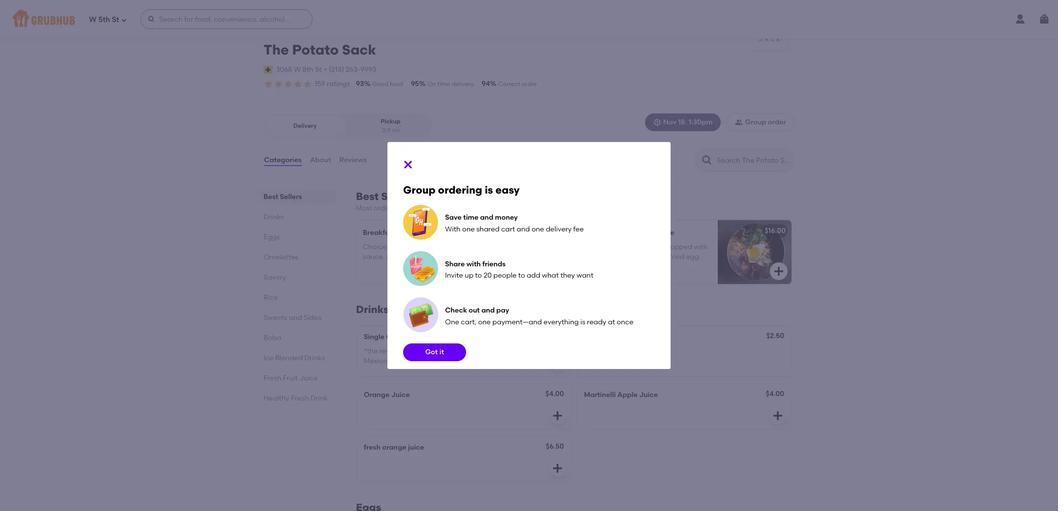 Task type: vqa. For each thing, say whether or not it's contained in the screenshot.
St to the left
yes



Task type: describe. For each thing, give the bounding box(es) containing it.
order for group order
[[768, 118, 787, 126]]

263-
[[346, 65, 361, 74]]

cheese
[[537, 243, 561, 251]]

1 vertical spatial fresh
[[291, 395, 309, 403]]

out
[[469, 307, 480, 315]]

0 vertical spatial delivery
[[452, 81, 474, 88]]

sack
[[342, 41, 376, 58]]

served
[[471, 253, 494, 261]]

best for best sellers most ordered on grubhub
[[356, 190, 379, 203]]

$14.00
[[542, 226, 563, 234]]

sweets and sides tab
[[264, 313, 333, 323]]

single origin house drip
[[364, 333, 446, 342]]

one inside the check out and pay one cart, one payment—and everything is ready at once
[[478, 318, 491, 327]]

•
[[324, 65, 327, 74]]

breakfast
[[363, 229, 396, 237]]

huatusco,
[[504, 347, 537, 356]]

and inside "tab"
[[289, 314, 302, 322]]

eggs,
[[483, 243, 501, 251]]

about
[[310, 156, 331, 164]]

good
[[373, 81, 389, 88]]

about button
[[310, 143, 332, 178]]

on time delivery
[[428, 81, 474, 88]]

1 horizontal spatial svg image
[[148, 15, 156, 23]]

single
[[364, 333, 385, 342]]

drip
[[432, 333, 446, 342]]

group for group order
[[746, 118, 767, 126]]

20
[[484, 272, 492, 280]]

+
[[563, 226, 567, 234]]

add
[[527, 272, 541, 280]]

mexico
[[364, 357, 388, 365]]

on inside choice of meat, cheese, scrambled eggs, tater tots, cheese sauce, pico de gallo on the side. served with choice of side.
[[432, 253, 440, 261]]

the potato sack logo image
[[753, 16, 787, 50]]

group for group ordering is easy
[[403, 184, 436, 196]]

sweets
[[264, 314, 287, 322]]

0 vertical spatial of
[[389, 243, 395, 251]]

st inside main navigation navigation
[[112, 15, 119, 24]]

is inside the check out and pay one cart, one payment—and everything is ready at once
[[581, 318, 586, 327]]

pico
[[387, 253, 401, 261]]

$4.00 for martinelli apple juice
[[766, 390, 785, 399]]

healthy fresh drink tab
[[264, 394, 333, 404]]

share with friends invite up to 20 people to add what they want
[[445, 260, 594, 280]]

save time and money with one shared cart and one delivery fee
[[445, 214, 584, 234]]

scrambled
[[446, 243, 481, 251]]

cart,
[[461, 318, 477, 327]]

want
[[577, 272, 594, 280]]

fresh
[[364, 444, 381, 452]]

got it button
[[403, 344, 466, 362]]

juice
[[408, 444, 425, 452]]

rice inside rice 'tab'
[[264, 294, 278, 302]]

at
[[608, 318, 615, 327]]

categories
[[264, 156, 302, 164]]

fee
[[574, 225, 584, 234]]

nov 18, 1:30pm
[[664, 118, 713, 126]]

reviews button
[[339, 143, 367, 178]]

5th
[[98, 15, 110, 24]]

ordered
[[374, 204, 401, 213]]

*the reverse orangutan  "finca kassandra"   huatusco, mexico
[[364, 347, 537, 365]]

fruit
[[283, 374, 298, 383]]

1 vertical spatial of
[[536, 253, 542, 261]]

got it
[[425, 348, 444, 357]]

w inside main navigation navigation
[[89, 15, 97, 24]]

delivery inside save time and money with one shared cart and one delivery fee
[[546, 225, 572, 234]]

time for on
[[438, 81, 450, 88]]

good food
[[373, 81, 403, 88]]

2 side. from the left
[[544, 253, 559, 261]]

3068 w 8th st
[[276, 65, 322, 74]]

martinelli
[[584, 391, 616, 400]]

94
[[482, 80, 490, 88]]

159 ratings
[[315, 80, 350, 88]]

save time and money image
[[403, 205, 438, 240]]

once
[[617, 318, 634, 327]]

onions
[[645, 243, 667, 251]]

meat,
[[397, 243, 417, 251]]

savory tab
[[264, 273, 333, 283]]

with inside choice of meat, cheese, scrambled eggs, tater tots, cheese sauce, pico de gallo on the side. served with choice of side.
[[496, 253, 510, 261]]

omelettes
[[264, 253, 299, 262]]

reverse
[[380, 347, 404, 356]]

mi
[[392, 127, 400, 134]]

they
[[561, 272, 575, 280]]

juice for fresh fruit juice
[[300, 374, 318, 383]]

and right cart
[[517, 225, 530, 234]]

pickup 0.9 mi
[[381, 118, 401, 134]]

correct order
[[498, 81, 537, 88]]

savory
[[264, 274, 286, 282]]

friends
[[483, 260, 506, 268]]

martinelli apple juice
[[584, 391, 658, 400]]

jalapeno bacon fried rice
[[583, 229, 675, 237]]

18,
[[679, 118, 687, 126]]

healthy
[[264, 395, 290, 403]]

everything
[[544, 318, 579, 327]]

burrito
[[397, 229, 420, 237]]

search icon image
[[702, 155, 713, 166]]

with inside bacon, jalapenos, onions topped with pickled jalapeno and soft fried egg.
[[694, 243, 708, 251]]

food
[[390, 81, 403, 88]]

and inside the check out and pay one cart, one payment—and everything is ready at once
[[482, 307, 495, 315]]

cart
[[502, 225, 515, 234]]

Search The Potato Sack search field
[[716, 156, 792, 165]]

sellers for best sellers
[[280, 193, 302, 201]]

categories button
[[264, 143, 302, 178]]

egg.
[[686, 253, 701, 261]]

cheese,
[[418, 243, 444, 251]]

choice
[[363, 243, 387, 251]]

check
[[445, 307, 467, 315]]

time for save
[[464, 214, 479, 222]]

money
[[495, 214, 518, 222]]

(213) 263-9993 button
[[329, 65, 377, 75]]

0 horizontal spatial svg image
[[121, 17, 127, 23]]

st inside the 3068 w 8th st button
[[315, 65, 322, 74]]

gallo
[[413, 253, 430, 261]]

choice of meat, cheese, scrambled eggs, tater tots, cheese sauce, pico de gallo on the side. served with choice of side.
[[363, 243, 561, 261]]

svg image inside nov 18, 1:30pm button
[[654, 119, 662, 127]]

w inside button
[[294, 65, 301, 74]]



Task type: locate. For each thing, give the bounding box(es) containing it.
and down onions
[[641, 253, 654, 261]]

0 horizontal spatial time
[[438, 81, 450, 88]]

one up tots,
[[532, 225, 545, 234]]

healthy fresh drink
[[264, 395, 328, 403]]

on
[[428, 81, 436, 88]]

and left the sides
[[289, 314, 302, 322]]

0 horizontal spatial on
[[402, 204, 411, 213]]

fried
[[641, 229, 658, 237]]

the
[[264, 41, 289, 58]]

one
[[445, 318, 460, 327]]

sellers inside best sellers most ordered on grubhub
[[381, 190, 416, 203]]

2 vertical spatial drinks
[[305, 354, 325, 363]]

0 vertical spatial rice
[[660, 229, 675, 237]]

side. down 'scrambled'
[[454, 253, 470, 261]]

1 horizontal spatial is
[[581, 318, 586, 327]]

to
[[475, 272, 482, 280], [519, 272, 525, 280]]

0 horizontal spatial delivery
[[452, 81, 474, 88]]

jalapeno
[[583, 229, 616, 237]]

with up egg.
[[694, 243, 708, 251]]

1 vertical spatial order
[[768, 118, 787, 126]]

ice blended drinks tab
[[264, 353, 333, 364]]

group right "people icon"
[[746, 118, 767, 126]]

1 vertical spatial is
[[581, 318, 586, 327]]

with up up
[[467, 260, 481, 268]]

0 vertical spatial group
[[746, 118, 767, 126]]

0 horizontal spatial $4.00
[[546, 390, 564, 399]]

group order
[[746, 118, 787, 126]]

pickled
[[583, 253, 608, 261]]

order right correct at the top of page
[[522, 81, 537, 88]]

best inside tab
[[264, 193, 278, 201]]

1 vertical spatial group
[[403, 184, 436, 196]]

main navigation navigation
[[0, 0, 1059, 38]]

time right save
[[464, 214, 479, 222]]

1 horizontal spatial rice
[[660, 229, 675, 237]]

time right on
[[438, 81, 450, 88]]

0 horizontal spatial juice
[[300, 374, 318, 383]]

$4.00 for orange juice
[[546, 390, 564, 399]]

1 $4.00 from the left
[[546, 390, 564, 399]]

st left the • at the left
[[315, 65, 322, 74]]

one down out
[[478, 318, 491, 327]]

it
[[440, 348, 444, 357]]

w 5th st
[[89, 15, 119, 24]]

1 horizontal spatial sellers
[[381, 190, 416, 203]]

ice
[[264, 354, 274, 363]]

and right out
[[482, 307, 495, 315]]

choice
[[511, 253, 534, 261]]

159
[[315, 80, 325, 88]]

time
[[438, 81, 450, 88], [464, 214, 479, 222]]

tots,
[[521, 243, 535, 251]]

people
[[494, 272, 517, 280]]

0 horizontal spatial sellers
[[280, 193, 302, 201]]

2 horizontal spatial one
[[532, 225, 545, 234]]

delivery
[[294, 122, 317, 129]]

with inside share with friends invite up to 20 people to add what they want
[[467, 260, 481, 268]]

the potato sack
[[264, 41, 376, 58]]

1 vertical spatial rice
[[264, 294, 278, 302]]

0 horizontal spatial one
[[462, 225, 475, 234]]

1 horizontal spatial w
[[294, 65, 301, 74]]

of up pico
[[389, 243, 395, 251]]

is left the easy
[[485, 184, 493, 196]]

sides
[[304, 314, 322, 322]]

fresh
[[264, 374, 282, 383], [291, 395, 309, 403]]

orange
[[364, 391, 390, 400]]

juice right orange
[[391, 391, 410, 400]]

drinks up eggs
[[264, 213, 284, 221]]

sweets and sides
[[264, 314, 322, 322]]

2 horizontal spatial with
[[694, 243, 708, 251]]

2 to from the left
[[519, 272, 525, 280]]

1 vertical spatial drinks
[[356, 304, 389, 316]]

1 horizontal spatial one
[[478, 318, 491, 327]]

juice inside tab
[[300, 374, 318, 383]]

time inside save time and money with one shared cart and one delivery fee
[[464, 214, 479, 222]]

the
[[442, 253, 453, 261]]

delivery left 94
[[452, 81, 474, 88]]

drinks up single
[[356, 304, 389, 316]]

ratings
[[327, 80, 350, 88]]

drink
[[311, 395, 328, 403]]

best sellers most ordered on grubhub
[[356, 190, 442, 213]]

check out and pay one cart, one payment—and everything is ready at once
[[445, 307, 634, 327]]

0 horizontal spatial of
[[389, 243, 395, 251]]

0 horizontal spatial group
[[403, 184, 436, 196]]

1 horizontal spatial with
[[496, 253, 510, 261]]

0 horizontal spatial with
[[467, 260, 481, 268]]

juice right the fruit
[[300, 374, 318, 383]]

ready
[[587, 318, 607, 327]]

• (213) 263-9993
[[324, 65, 377, 74]]

star icon image
[[264, 79, 274, 89], [274, 79, 283, 89], [283, 79, 293, 89], [293, 79, 303, 89], [303, 79, 313, 89], [303, 79, 313, 89]]

fresh fruit juice
[[264, 374, 318, 383]]

1 to from the left
[[475, 272, 482, 280]]

svg image
[[148, 15, 156, 23], [121, 17, 127, 23]]

best for best sellers
[[264, 193, 278, 201]]

w
[[89, 15, 97, 24], [294, 65, 301, 74]]

order right "people icon"
[[768, 118, 787, 126]]

payment—and
[[493, 318, 542, 327]]

check out and pay image
[[403, 298, 439, 333]]

0 vertical spatial order
[[522, 81, 537, 88]]

1 vertical spatial w
[[294, 65, 301, 74]]

of down cheese
[[536, 253, 542, 261]]

0 vertical spatial fresh
[[264, 374, 282, 383]]

best up drinks tab
[[264, 193, 278, 201]]

1 vertical spatial st
[[315, 65, 322, 74]]

group inside button
[[746, 118, 767, 126]]

group ordering is easy
[[403, 184, 520, 196]]

1 horizontal spatial st
[[315, 65, 322, 74]]

fresh fruit juice tab
[[264, 373, 333, 384]]

rice down savory
[[264, 294, 278, 302]]

1 horizontal spatial drinks
[[305, 354, 325, 363]]

2 horizontal spatial juice
[[640, 391, 658, 400]]

0 horizontal spatial fresh
[[264, 374, 282, 383]]

1 horizontal spatial side.
[[544, 253, 559, 261]]

best sellers tab
[[264, 192, 333, 202]]

1 horizontal spatial fresh
[[291, 395, 309, 403]]

3068
[[276, 65, 292, 74]]

"finca
[[443, 347, 463, 356]]

grubhub
[[412, 204, 442, 213]]

(213)
[[329, 65, 344, 74]]

best sellers
[[264, 193, 302, 201]]

1 side. from the left
[[454, 253, 470, 261]]

fresh left drink
[[291, 395, 309, 403]]

save
[[445, 214, 462, 222]]

orange
[[382, 444, 407, 452]]

0 horizontal spatial order
[[522, 81, 537, 88]]

1 horizontal spatial time
[[464, 214, 479, 222]]

and up shared
[[480, 214, 494, 222]]

1 vertical spatial on
[[432, 253, 440, 261]]

$14.00 +
[[542, 226, 567, 234]]

95
[[411, 80, 419, 88]]

share
[[445, 260, 465, 268]]

sellers for best sellers most ordered on grubhub
[[381, 190, 416, 203]]

0 horizontal spatial is
[[485, 184, 493, 196]]

fried
[[670, 253, 685, 261]]

drinks right blended
[[305, 354, 325, 363]]

side. down cheese
[[544, 253, 559, 261]]

delivery
[[452, 81, 474, 88], [546, 225, 572, 234]]

0 horizontal spatial rice
[[264, 294, 278, 302]]

1 vertical spatial time
[[464, 214, 479, 222]]

0 horizontal spatial side.
[[454, 253, 470, 261]]

share with friends image
[[403, 251, 438, 287]]

0 vertical spatial on
[[402, 204, 411, 213]]

2 $4.00 from the left
[[766, 390, 785, 399]]

0 horizontal spatial st
[[112, 15, 119, 24]]

potato
[[292, 41, 339, 58]]

option group containing pickup
[[264, 114, 432, 139]]

0 vertical spatial time
[[438, 81, 450, 88]]

0 horizontal spatial w
[[89, 15, 97, 24]]

0 horizontal spatial best
[[264, 193, 278, 201]]

sellers up ordered
[[381, 190, 416, 203]]

93
[[356, 80, 364, 88]]

sellers inside tab
[[280, 193, 302, 201]]

to left add
[[519, 272, 525, 280]]

eggs tab
[[264, 232, 333, 243]]

juice right apple on the bottom right of the page
[[640, 391, 658, 400]]

st
[[112, 15, 119, 24], [315, 65, 322, 74]]

1 horizontal spatial group
[[746, 118, 767, 126]]

$2.50
[[767, 332, 785, 341]]

1:30pm
[[689, 118, 713, 126]]

most
[[356, 204, 372, 213]]

2 horizontal spatial drinks
[[356, 304, 389, 316]]

0 vertical spatial w
[[89, 15, 97, 24]]

option group
[[264, 114, 432, 139]]

svg image inside main navigation navigation
[[1039, 13, 1051, 25]]

and inside bacon, jalapenos, onions topped with pickled jalapeno and soft fried egg.
[[641, 253, 654, 261]]

svg image
[[1039, 13, 1051, 25], [654, 119, 662, 127], [402, 159, 414, 170], [773, 266, 785, 278], [552, 358, 564, 370], [552, 410, 564, 422], [772, 410, 784, 422], [552, 463, 564, 475]]

with
[[445, 225, 461, 234]]

order inside button
[[768, 118, 787, 126]]

one right 'with'
[[462, 225, 475, 234]]

shared
[[477, 225, 500, 234]]

boba tab
[[264, 333, 333, 343]]

best up most
[[356, 190, 379, 203]]

0 horizontal spatial to
[[475, 272, 482, 280]]

1 horizontal spatial $4.00
[[766, 390, 785, 399]]

group up grubhub
[[403, 184, 436, 196]]

got
[[425, 348, 438, 357]]

0 vertical spatial st
[[112, 15, 119, 24]]

nov
[[664, 118, 677, 126]]

w left 5th
[[89, 15, 97, 24]]

$16.00
[[765, 227, 786, 235]]

jalapeno bacon fried rice image
[[718, 221, 792, 285]]

0 vertical spatial drinks
[[264, 213, 284, 221]]

1 horizontal spatial best
[[356, 190, 379, 203]]

1 horizontal spatial juice
[[391, 391, 410, 400]]

jalapeno
[[609, 253, 639, 261]]

w left 8th
[[294, 65, 301, 74]]

1 horizontal spatial of
[[536, 253, 542, 261]]

1 horizontal spatial delivery
[[546, 225, 572, 234]]

1 vertical spatial delivery
[[546, 225, 572, 234]]

pickup
[[381, 118, 401, 125]]

on right ordered
[[402, 204, 411, 213]]

origin
[[386, 333, 407, 342]]

soft
[[655, 253, 668, 261]]

sellers up drinks tab
[[280, 193, 302, 201]]

group
[[746, 118, 767, 126], [403, 184, 436, 196]]

is left ready
[[581, 318, 586, 327]]

de
[[403, 253, 412, 261]]

fresh left the fruit
[[264, 374, 282, 383]]

order for correct order
[[522, 81, 537, 88]]

bacon
[[618, 229, 639, 237]]

$2.50 button
[[579, 327, 791, 376]]

to left 20
[[475, 272, 482, 280]]

9993
[[361, 65, 377, 74]]

drinks tab
[[264, 212, 333, 222]]

rice tab
[[264, 293, 333, 303]]

jalapenos,
[[608, 243, 643, 251]]

people icon image
[[736, 119, 744, 127]]

with down tater
[[496, 253, 510, 261]]

on down the cheese, at the left
[[432, 253, 440, 261]]

1 horizontal spatial order
[[768, 118, 787, 126]]

0 horizontal spatial drinks
[[264, 213, 284, 221]]

delivery left "fee"
[[546, 225, 572, 234]]

invite
[[445, 272, 463, 280]]

*the
[[364, 347, 378, 356]]

one
[[462, 225, 475, 234], [532, 225, 545, 234], [478, 318, 491, 327]]

fresh orange juice
[[364, 444, 425, 452]]

1 horizontal spatial on
[[432, 253, 440, 261]]

1 horizontal spatial to
[[519, 272, 525, 280]]

0 vertical spatial is
[[485, 184, 493, 196]]

juice for martinelli apple juice
[[640, 391, 658, 400]]

st right 5th
[[112, 15, 119, 24]]

best inside best sellers most ordered on grubhub
[[356, 190, 379, 203]]

omelettes tab
[[264, 252, 333, 263]]

on inside best sellers most ordered on grubhub
[[402, 204, 411, 213]]

on
[[402, 204, 411, 213], [432, 253, 440, 261]]

subscription pass image
[[264, 66, 274, 74]]

rice right the fried at the top of page
[[660, 229, 675, 237]]



